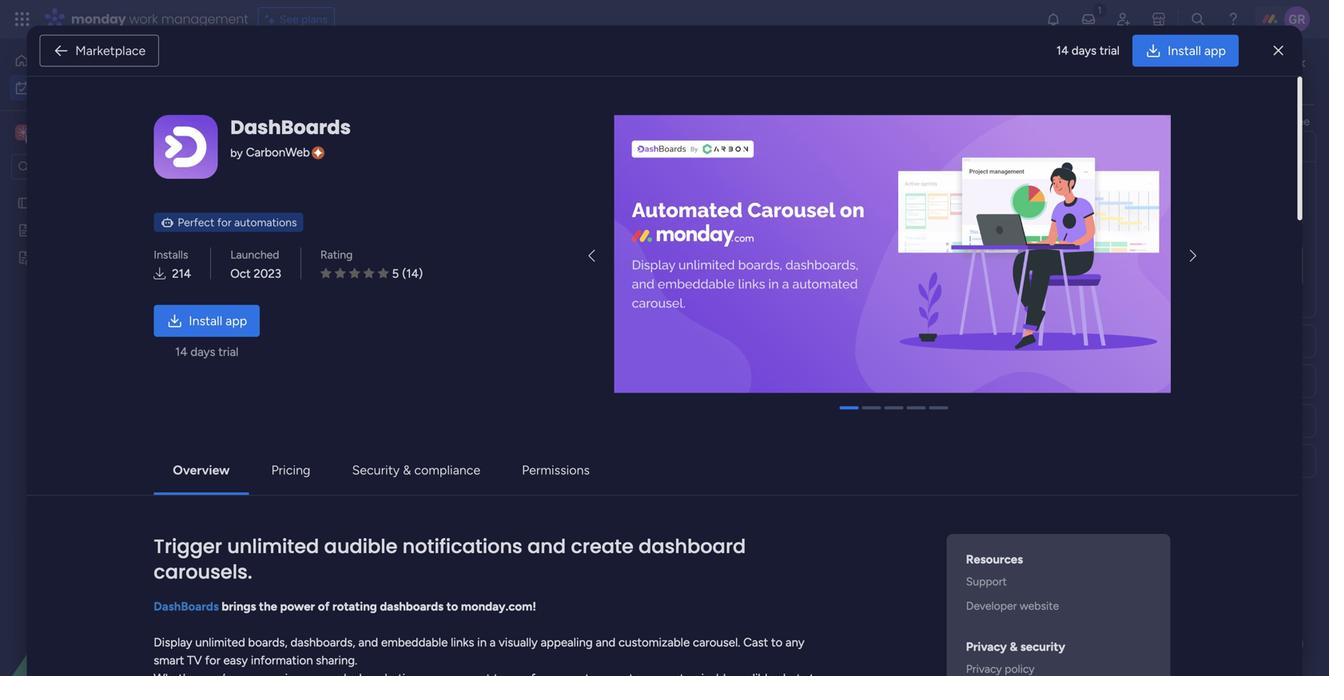 Task type: locate. For each thing, give the bounding box(es) containing it.
1 privacy from the top
[[966, 640, 1007, 655]]

the right choose
[[1068, 115, 1084, 128]]

1 vertical spatial trial
[[218, 345, 239, 359]]

2
[[329, 259, 336, 273]]

app for the top install app button
[[1204, 43, 1226, 58]]

today
[[269, 255, 315, 275]]

install app button
[[1133, 35, 1239, 67], [154, 305, 260, 337]]

app
[[1204, 43, 1226, 58], [226, 314, 247, 329]]

2023
[[254, 267, 281, 281]]

2 vertical spatial do
[[703, 491, 716, 504]]

1 vertical spatial project management link
[[810, 309, 958, 336]]

notifications image
[[1045, 11, 1061, 27]]

1 vertical spatial days
[[190, 345, 215, 359]]

0 horizontal spatial items
[[338, 259, 366, 273]]

boards, left the 'columns'
[[1087, 115, 1124, 128]]

project for 3rd project management link from the bottom
[[812, 289, 848, 303]]

a up sharing.
[[330, 629, 340, 649]]

1 vertical spatial app
[[226, 314, 247, 329]]

0 vertical spatial unlimited
[[227, 534, 319, 560]]

app logo image
[[154, 115, 218, 179]]

the right brings
[[259, 600, 277, 614]]

/ right dates at the left of the page
[[350, 197, 357, 217]]

/
[[350, 197, 357, 217], [318, 255, 326, 275], [346, 456, 354, 476], [381, 629, 388, 649]]

2 8 from the top
[[1126, 316, 1133, 329]]

1 vertical spatial privacy
[[966, 663, 1002, 676]]

2 vertical spatial to-do
[[687, 491, 716, 504]]

robinson
[[1110, 258, 1160, 273]]

1 vertical spatial 14
[[175, 345, 188, 359]]

item down "pricing"
[[286, 489, 309, 503]]

star image left 5
[[363, 268, 375, 280]]

we
[[1139, 177, 1154, 190]]

0 horizontal spatial star image
[[320, 268, 332, 280]]

trial
[[1100, 43, 1120, 58], [218, 345, 239, 359]]

you'd
[[1230, 115, 1257, 128]]

2 vertical spatial mar
[[1104, 489, 1122, 502]]

a right in
[[490, 636, 496, 650]]

star image
[[320, 268, 332, 280], [349, 268, 360, 280], [363, 268, 375, 280]]

privacy left policy at the right of page
[[966, 663, 1002, 676]]

for inside display unlimited boards, dashboards, and embeddable links in a visually appealing and customizable carousel. cast to any smart tv for easy information sharing.
[[205, 654, 220, 668]]

mar 8
[[1106, 288, 1133, 301], [1106, 316, 1133, 329]]

star image down rating
[[320, 268, 332, 280]]

tv
[[187, 654, 202, 668]]

items
[[1073, 177, 1101, 190], [338, 259, 366, 273], [402, 633, 430, 647]]

1 horizontal spatial install
[[1168, 43, 1201, 58]]

marketplace arrow left image
[[589, 250, 595, 263]]

1 horizontal spatial to
[[771, 636, 783, 650]]

0 vertical spatial install app
[[1168, 43, 1226, 58]]

1 horizontal spatial 14 days trial
[[1056, 43, 1120, 58]]

1 vertical spatial people
[[999, 255, 1033, 268]]

0 vertical spatial install
[[1168, 43, 1201, 58]]

dashboards link
[[154, 600, 219, 614]]

information
[[251, 654, 313, 668]]

people
[[1193, 115, 1227, 128]]

boards, up information
[[248, 636, 288, 650]]

and for dashboards,
[[358, 636, 378, 650]]

home
[[35, 54, 66, 68]]

installs
[[154, 248, 188, 262]]

new item for 2nd project management link from the top
[[260, 317, 309, 330]]

2 new item from the top
[[260, 489, 309, 503]]

1 horizontal spatial the
[[1068, 115, 1084, 128]]

1 vertical spatial dashboards
[[154, 600, 219, 614]]

1 vertical spatial item
[[365, 460, 387, 474]]

automations
[[234, 216, 297, 229]]

private board image
[[17, 250, 32, 265]]

1 vertical spatial 14 days trial
[[175, 345, 239, 359]]

trial down oct
[[218, 345, 239, 359]]

/ left 2
[[318, 255, 326, 275]]

1 to- from the top
[[687, 289, 703, 302]]

new for 1st project management link from the bottom
[[260, 489, 283, 503]]

1 do from the top
[[703, 289, 716, 302]]

and for columns
[[1172, 115, 1190, 128]]

website
[[1020, 600, 1059, 613]]

install app button down 214
[[154, 305, 260, 337]]

list box
[[0, 187, 204, 487]]

see plans
[[279, 12, 328, 26]]

list
[[1284, 72, 1298, 85]]

new item
[[242, 132, 291, 146]]

14 down notifications icon
[[1056, 43, 1069, 58]]

2 mar 8 from the top
[[1106, 316, 1133, 329]]

1 horizontal spatial a
[[490, 636, 496, 650]]

1 vertical spatial to-
[[687, 317, 703, 330]]

new item down "pricing"
[[260, 489, 309, 503]]

mar down greg robinson
[[1106, 316, 1124, 329]]

0 vertical spatial project management
[[812, 289, 917, 303]]

1 mar 8 from the top
[[1106, 288, 1133, 301]]

to
[[1279, 115, 1290, 128], [446, 600, 458, 614], [771, 636, 783, 650]]

to right like
[[1279, 115, 1290, 128]]

boards, inside display unlimited boards, dashboards, and embeddable links in a visually appealing and customizable carousel. cast to any smart tv for easy information sharing.
[[248, 636, 288, 650]]

project management for 3rd project management link from the bottom
[[812, 289, 917, 303]]

1 vertical spatial items
[[338, 259, 366, 273]]

1 horizontal spatial star image
[[378, 268, 389, 280]]

app down oct
[[226, 314, 247, 329]]

dashboards for dashboards brings the power of rotating dashboards to monday.com!
[[154, 600, 219, 614]]

1 horizontal spatial star image
[[349, 268, 360, 280]]

1 vertical spatial item
[[286, 489, 309, 503]]

2 horizontal spatial star image
[[363, 268, 375, 280]]

0 vertical spatial do
[[703, 289, 716, 302]]

1 vertical spatial boards,
[[248, 636, 288, 650]]

to-do
[[687, 289, 716, 302], [687, 317, 716, 330], [687, 491, 716, 504]]

1 vertical spatial install app button
[[154, 305, 260, 337]]

star image
[[335, 268, 346, 280], [378, 268, 389, 280]]

items left should
[[1073, 177, 1101, 190]]

1 vertical spatial for
[[205, 654, 220, 668]]

mar left 16
[[1104, 489, 1122, 502]]

0 horizontal spatial install
[[189, 314, 222, 329]]

carbonweb
[[246, 145, 310, 160]]

2 project management from the top
[[812, 317, 917, 330]]

1 new item from the top
[[260, 317, 309, 330]]

greg robinson
[[1080, 258, 1160, 273]]

2 horizontal spatial items
[[1073, 177, 1101, 190]]

and left people
[[1172, 115, 1190, 128]]

1 item from the top
[[286, 317, 309, 330]]

easy
[[223, 654, 248, 668]]

0 vertical spatial new
[[242, 132, 266, 146]]

0 vertical spatial for
[[217, 216, 232, 229]]

0 vertical spatial management
[[851, 289, 917, 303]]

carousels.
[[154, 559, 252, 586]]

5
[[392, 267, 399, 281]]

for
[[217, 216, 232, 229], [205, 654, 220, 668]]

0 vertical spatial trial
[[1100, 43, 1120, 58]]

1 vertical spatial new
[[260, 317, 283, 330]]

invite members image
[[1116, 11, 1132, 27]]

new down 2023
[[260, 317, 283, 330]]

and left 0
[[358, 636, 378, 650]]

dates
[[304, 197, 346, 217]]

2 horizontal spatial to
[[1279, 115, 1290, 128]]

1 horizontal spatial &
[[1010, 640, 1018, 655]]

2 vertical spatial items
[[402, 633, 430, 647]]

status column
[[1036, 375, 1110, 388]]

0 vertical spatial app
[[1204, 43, 1226, 58]]

star image down rating
[[335, 268, 346, 280]]

mar down greg robinson link
[[1106, 288, 1124, 301]]

&
[[403, 463, 411, 478], [1010, 640, 1018, 655]]

people down choose
[[1036, 140, 1070, 153]]

boards, for the
[[1087, 115, 1124, 128]]

do
[[1268, 72, 1281, 85]]

& inside button
[[403, 463, 411, 478]]

to inside display unlimited boards, dashboards, and embeddable links in a visually appealing and customizable carousel. cast to any smart tv for easy information sharing.
[[771, 636, 783, 650]]

privacy
[[966, 640, 1007, 655], [966, 663, 1002, 676]]

project for 1st project management link from the bottom
[[812, 490, 848, 504]]

main content
[[212, 38, 1329, 677]]

0 horizontal spatial days
[[190, 345, 215, 359]]

14 days trial
[[1056, 43, 1120, 58], [175, 345, 239, 359]]

for right 'tv'
[[205, 654, 220, 668]]

new
[[242, 132, 266, 146], [260, 317, 283, 330], [260, 489, 283, 503]]

1 vertical spatial unlimited
[[195, 636, 245, 650]]

0 horizontal spatial 14 days trial
[[175, 345, 239, 359]]

dashboards,
[[291, 636, 355, 650]]

16
[[1124, 489, 1135, 502]]

board
[[869, 255, 899, 268]]

and for notifications
[[528, 534, 566, 560]]

& inside privacy & security privacy policy
[[1010, 640, 1018, 655]]

1 to-do from the top
[[687, 289, 716, 302]]

install down search everything icon
[[1168, 43, 1201, 58]]

star image left 5
[[378, 268, 389, 280]]

1 horizontal spatial items
[[402, 633, 430, 647]]

boards, for unlimited
[[248, 636, 288, 650]]

people
[[1036, 140, 1070, 153], [999, 255, 1033, 268]]

2 vertical spatial new
[[260, 489, 283, 503]]

1 vertical spatial to
[[446, 600, 458, 614]]

1 horizontal spatial dashboards
[[230, 114, 351, 141]]

install app down oct
[[189, 314, 247, 329]]

new inside "button"
[[242, 132, 266, 146]]

date
[[343, 629, 377, 649]]

0 vertical spatial item
[[268, 132, 291, 146]]

pricing
[[271, 463, 310, 478]]

perfect
[[178, 216, 214, 229]]

security
[[1020, 640, 1065, 655]]

install
[[1168, 43, 1201, 58], [189, 314, 222, 329]]

the
[[1068, 115, 1084, 128], [259, 600, 277, 614]]

item
[[268, 132, 291, 146], [365, 460, 387, 474]]

0 horizontal spatial dashboards
[[154, 600, 219, 614]]

1 horizontal spatial days
[[1072, 43, 1097, 58]]

boards, inside main content
[[1087, 115, 1124, 128]]

items right 0
[[402, 633, 430, 647]]

/ left 1
[[346, 456, 354, 476]]

0 vertical spatial project management link
[[810, 281, 958, 308]]

new item for 1st project management link from the bottom
[[260, 489, 309, 503]]

item inside "button"
[[268, 132, 291, 146]]

trial down invite members image
[[1100, 43, 1120, 58]]

and inside trigger unlimited audible notifications and create dashboard carousels.
[[528, 534, 566, 560]]

new item down 2023
[[260, 317, 309, 330]]

unlimited inside trigger unlimited audible notifications and create dashboard carousels.
[[227, 534, 319, 560]]

1 vertical spatial install app
[[189, 314, 247, 329]]

1 horizontal spatial install app
[[1168, 43, 1226, 58]]

0 horizontal spatial the
[[259, 600, 277, 614]]

14 down 214
[[175, 345, 188, 359]]

see
[[1292, 115, 1310, 128]]

items right 2
[[338, 259, 366, 273]]

0 horizontal spatial star image
[[335, 268, 346, 280]]

0 horizontal spatial trial
[[218, 345, 239, 359]]

for right perfect
[[217, 216, 232, 229]]

to left any
[[771, 636, 783, 650]]

1 horizontal spatial item
[[365, 460, 387, 474]]

to do list
[[1253, 72, 1298, 85]]

unlimited
[[227, 534, 319, 560], [195, 636, 245, 650]]

& for security
[[403, 463, 411, 478]]

1 vertical spatial &
[[1010, 640, 1018, 655]]

unlimited up easy
[[195, 636, 245, 650]]

1 management from the top
[[851, 289, 917, 303]]

1
[[357, 460, 362, 474]]

public board image
[[17, 223, 32, 238]]

3 to- from the top
[[687, 491, 703, 504]]

to inside main content
[[1279, 115, 1290, 128]]

new down "pricing"
[[260, 489, 283, 503]]

0 vertical spatial people
[[1036, 140, 1070, 153]]

1 vertical spatial mar 8
[[1106, 316, 1133, 329]]

monday.com!
[[461, 600, 536, 614]]

install app button down search everything icon
[[1133, 35, 1239, 67]]

1 vertical spatial do
[[703, 317, 716, 330]]

1 vertical spatial new item
[[260, 489, 309, 503]]

0 vertical spatial mar 8
[[1106, 288, 1133, 301]]

new item
[[260, 317, 309, 330], [260, 489, 309, 503]]

1 vertical spatial install
[[189, 314, 222, 329]]

week
[[305, 456, 342, 476]]

None text field
[[1036, 198, 1303, 226]]

mar
[[1106, 288, 1124, 301], [1106, 316, 1124, 329], [1104, 489, 1122, 502]]

0 vertical spatial 8
[[1126, 288, 1133, 301]]

& right security
[[403, 463, 411, 478]]

new item button
[[236, 126, 297, 152]]

app down search everything icon
[[1204, 43, 1226, 58]]

unlimited inside display unlimited boards, dashboards, and embeddable links in a visually appealing and customizable carousel. cast to any smart tv for easy information sharing.
[[195, 636, 245, 650]]

item
[[286, 317, 309, 330], [286, 489, 309, 503]]

0 vertical spatial privacy
[[966, 640, 1007, 655]]

0 horizontal spatial to
[[446, 600, 458, 614]]

privacy up policy at the right of page
[[966, 640, 1007, 655]]

0 horizontal spatial a
[[330, 629, 340, 649]]

0 horizontal spatial boards,
[[248, 636, 288, 650]]

0 horizontal spatial install app button
[[154, 305, 260, 337]]

1 horizontal spatial boards,
[[1087, 115, 1124, 128]]

star image right 2
[[349, 268, 360, 280]]

1 vertical spatial 8
[[1126, 316, 1133, 329]]

(14)
[[402, 267, 423, 281]]

1 horizontal spatial 14
[[1056, 43, 1069, 58]]

3 project management from the top
[[812, 490, 917, 504]]

project management for 1st project management link from the bottom
[[812, 490, 917, 504]]

0 vertical spatial to-
[[687, 289, 703, 302]]

and inside main content
[[1172, 115, 1190, 128]]

1 horizontal spatial install app button
[[1133, 35, 1239, 67]]

option
[[0, 189, 204, 192]]

do
[[703, 289, 716, 302], [703, 317, 716, 330], [703, 491, 716, 504]]

greg robinson image
[[1284, 6, 1310, 32]]

0 vertical spatial &
[[403, 463, 411, 478]]

security & compliance button
[[339, 455, 493, 487]]

1 vertical spatial to-do
[[687, 317, 716, 330]]

dashboards up carbonweb
[[230, 114, 351, 141]]

install for the top install app button
[[1168, 43, 1201, 58]]

install app
[[1168, 43, 1226, 58], [189, 314, 247, 329]]

dashboards up display
[[154, 600, 219, 614]]

2 vertical spatial project management link
[[810, 482, 958, 509]]

days
[[1072, 43, 1097, 58], [190, 345, 215, 359]]

dashboards for dashboards
[[230, 114, 351, 141]]

1 project management from the top
[[812, 289, 917, 303]]

project
[[260, 288, 296, 301], [812, 289, 848, 303], [812, 317, 848, 330], [812, 490, 848, 504]]

1 horizontal spatial app
[[1204, 43, 1226, 58]]

0 vertical spatial the
[[1068, 115, 1084, 128]]

5 (14)
[[392, 267, 423, 281]]

unlimited up power
[[227, 534, 319, 560]]

2 vertical spatial project management
[[812, 490, 917, 504]]

and left create
[[528, 534, 566, 560]]

people left greg robinson icon
[[999, 255, 1033, 268]]

column
[[1071, 375, 1110, 388]]

item down the today
[[286, 317, 309, 330]]

see plans button
[[258, 7, 335, 31]]

items inside 'without a date / 0 items'
[[402, 633, 430, 647]]

1 horizontal spatial trial
[[1100, 43, 1120, 58]]

0 vertical spatial to-do
[[687, 289, 716, 302]]

install app down search everything icon
[[1168, 43, 1226, 58]]

item inside next week / 1 item
[[365, 460, 387, 474]]

select product image
[[14, 11, 30, 27]]

a inside display unlimited boards, dashboards, and embeddable links in a visually appealing and customizable carousel. cast to any smart tv for easy information sharing.
[[490, 636, 496, 650]]

0 vertical spatial boards,
[[1087, 115, 1124, 128]]

0 vertical spatial items
[[1073, 177, 1101, 190]]

& for privacy
[[1010, 640, 1018, 655]]

0 horizontal spatial install app
[[189, 314, 247, 329]]

home link
[[10, 48, 194, 74]]

0 vertical spatial 14 days trial
[[1056, 43, 1120, 58]]

install down 214
[[189, 314, 222, 329]]

unlimited for trigger
[[227, 534, 319, 560]]

to up the links
[[446, 600, 458, 614]]

None search field
[[304, 126, 449, 152]]

0 vertical spatial 14
[[1056, 43, 1069, 58]]

new up by
[[242, 132, 266, 146]]

0 vertical spatial mar
[[1106, 288, 1124, 301]]

2 vertical spatial to
[[771, 636, 783, 650]]

& up policy at the right of page
[[1010, 640, 1018, 655]]

work
[[279, 60, 343, 96]]



Task type: describe. For each thing, give the bounding box(es) containing it.
0 horizontal spatial people
[[999, 255, 1033, 268]]

launched oct 2023
[[230, 248, 281, 281]]

columns
[[1127, 115, 1169, 128]]

dapulse x slim image
[[1274, 41, 1283, 60]]

for inside perfect for automations element
[[217, 216, 232, 229]]

Filter dashboard by text search field
[[304, 126, 449, 152]]

stuck
[[1217, 489, 1246, 502]]

1 vertical spatial the
[[259, 600, 277, 614]]

links
[[451, 636, 474, 650]]

whose items should we show?
[[1036, 177, 1188, 190]]

lottie animation image
[[0, 516, 204, 677]]

status
[[1036, 375, 1068, 388]]

3 project management link from the top
[[810, 482, 958, 509]]

workspace image
[[15, 124, 31, 141]]

project management for 2nd project management link from the top
[[812, 317, 917, 330]]

power
[[280, 600, 315, 614]]

developer
[[966, 600, 1017, 613]]

2 management from the top
[[851, 317, 917, 330]]

0
[[392, 633, 399, 647]]

1 star image from the left
[[335, 268, 346, 280]]

permissions button
[[509, 455, 603, 487]]

next week / 1 item
[[269, 456, 387, 476]]

3 star image from the left
[[363, 268, 375, 280]]

by
[[230, 146, 243, 160]]

privacy & security privacy policy
[[966, 640, 1065, 676]]

by carbonweb
[[230, 145, 310, 160]]

today / 2 items
[[269, 255, 366, 275]]

customize button
[[573, 126, 659, 152]]

past
[[269, 197, 301, 217]]

marketplace
[[75, 43, 146, 58]]

0 vertical spatial days
[[1072, 43, 1097, 58]]

home option
[[10, 48, 194, 74]]

monday work management
[[71, 10, 248, 28]]

pricing button
[[259, 455, 323, 487]]

install for the left install app button
[[189, 314, 222, 329]]

see
[[279, 12, 299, 26]]

oct
[[230, 267, 251, 281]]

overview
[[173, 463, 230, 478]]

display unlimited boards, dashboards, and embeddable links in a visually appealing and customizable carousel. cast to any smart tv for easy information sharing.
[[154, 636, 805, 668]]

1 horizontal spatial people
[[1036, 140, 1070, 153]]

update feed image
[[1081, 11, 1097, 27]]

v2 download image
[[154, 265, 166, 283]]

date
[[1108, 255, 1132, 268]]

developer website
[[966, 600, 1059, 613]]

2 project management link from the top
[[810, 309, 958, 336]]

214
[[172, 267, 191, 281]]

create
[[571, 534, 634, 560]]

0 vertical spatial install app button
[[1133, 35, 1239, 67]]

perfect for automations element
[[154, 213, 303, 232]]

work
[[129, 10, 158, 28]]

whose
[[1036, 177, 1070, 190]]

monday marketplace image
[[1151, 11, 1167, 27]]

launched
[[230, 248, 279, 262]]

greg
[[1080, 258, 1107, 273]]

public board image
[[17, 196, 32, 211]]

unlimited for display
[[195, 636, 245, 650]]

cast
[[743, 636, 768, 650]]

marketplace button
[[39, 35, 159, 67]]

my
[[236, 60, 272, 96]]

appealing
[[541, 636, 593, 650]]

1 8 from the top
[[1126, 288, 1133, 301]]

sharing.
[[316, 654, 357, 668]]

lottie animation element
[[0, 516, 204, 677]]

none text field inside main content
[[1036, 198, 1303, 226]]

dashboard
[[639, 534, 746, 560]]

should
[[1103, 177, 1136, 190]]

new for 2nd project management link from the top
[[260, 317, 283, 330]]

policy
[[1005, 663, 1035, 676]]

0 horizontal spatial 14
[[175, 345, 188, 359]]

2 to-do from the top
[[687, 317, 716, 330]]

rotating
[[332, 600, 377, 614]]

greg robinson image
[[1049, 254, 1073, 278]]

resources support
[[966, 553, 1023, 589]]

perfect for automations
[[178, 216, 297, 229]]

help image
[[1225, 11, 1241, 27]]

rating
[[320, 248, 353, 262]]

choose
[[1026, 115, 1065, 128]]

customizable
[[619, 636, 690, 650]]

2 star image from the left
[[349, 268, 360, 280]]

main content containing past dates /
[[212, 38, 1329, 677]]

permissions
[[522, 463, 590, 478]]

items inside today / 2 items
[[338, 259, 366, 273]]

show?
[[1156, 177, 1188, 190]]

trigger
[[154, 534, 222, 560]]

marketplace arrow right image
[[1190, 250, 1196, 263]]

support
[[966, 575, 1007, 589]]

monday
[[71, 10, 126, 28]]

display
[[154, 636, 192, 650]]

app for the left install app button
[[226, 314, 247, 329]]

2 item from the top
[[286, 489, 309, 503]]

none search field inside main content
[[304, 126, 449, 152]]

2 privacy from the top
[[966, 663, 1002, 676]]

to
[[1253, 72, 1265, 85]]

boards
[[1036, 335, 1070, 348]]

3 management from the top
[[851, 490, 917, 504]]

project for 2nd project management link from the top
[[812, 317, 848, 330]]

mar 16
[[1104, 489, 1135, 502]]

visually
[[499, 636, 538, 650]]

carousel.
[[693, 636, 740, 650]]

dashboards brings the power of rotating dashboards to monday.com!
[[154, 600, 536, 614]]

/ left 0
[[381, 629, 388, 649]]

like
[[1260, 115, 1276, 128]]

compliance
[[414, 463, 480, 478]]

in
[[477, 636, 487, 650]]

1 image
[[1093, 1, 1107, 19]]

1 project management link from the top
[[810, 281, 958, 308]]

3 do from the top
[[703, 491, 716, 504]]

greg robinson link
[[1080, 258, 1160, 273]]

customize
[[598, 132, 652, 146]]

and right the appealing
[[596, 636, 616, 650]]

screenshot image
[[614, 115, 1171, 393]]

of
[[318, 600, 330, 614]]

past dates /
[[269, 197, 361, 217]]

2 do from the top
[[703, 317, 716, 330]]

search everything image
[[1190, 11, 1206, 27]]

2 star image from the left
[[378, 268, 389, 280]]

1 vertical spatial mar
[[1106, 316, 1124, 329]]

any
[[786, 636, 805, 650]]

security
[[352, 463, 400, 478]]

1 star image from the left
[[320, 268, 332, 280]]

next
[[269, 456, 301, 476]]

workspace image
[[18, 124, 29, 141]]

management
[[161, 10, 248, 28]]

the inside main content
[[1068, 115, 1084, 128]]

3 to-do from the top
[[687, 491, 716, 504]]

2 to- from the top
[[687, 317, 703, 330]]

choose the boards, columns and people you'd like to see
[[1026, 115, 1310, 128]]

embeddable
[[381, 636, 448, 650]]

overview button
[[160, 455, 243, 487]]



Task type: vqa. For each thing, say whether or not it's contained in the screenshot.
'Stuck'
yes



